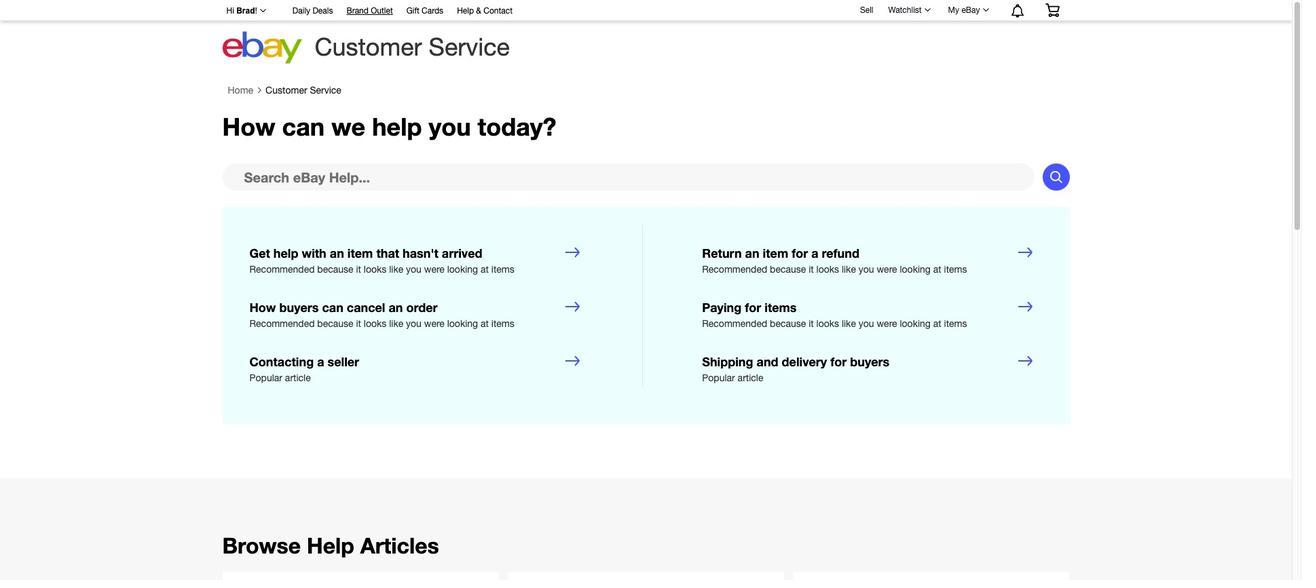 Task type: describe. For each thing, give the bounding box(es) containing it.
can inside how buyers can cancel an order recommended because it looks like you were looking at items
[[322, 300, 343, 315]]

we
[[331, 112, 365, 141]]

article inside shipping and delivery for buyers popular article
[[738, 373, 763, 384]]

order
[[406, 300, 438, 315]]

shipping
[[702, 355, 753, 369]]

were inside return an item for a refund recommended because it looks like you were looking at items
[[877, 264, 897, 275]]

get
[[250, 246, 270, 261]]

customer service banner
[[219, 0, 1070, 68]]

outlet
[[371, 6, 393, 16]]

an inside return an item for a refund recommended because it looks like you were looking at items
[[745, 246, 760, 261]]

like inside how buyers can cancel an order recommended because it looks like you were looking at items
[[389, 319, 403, 329]]

browse
[[222, 533, 301, 559]]

Search eBay Help... text field
[[222, 164, 1034, 191]]

it inside paying for items recommended because it looks like you were looking at items
[[809, 319, 814, 329]]

help & contact link
[[457, 4, 513, 19]]

hi
[[226, 6, 234, 16]]

0 vertical spatial help
[[372, 112, 422, 141]]

items inside return an item for a refund recommended because it looks like you were looking at items
[[944, 264, 967, 275]]

looks inside paying for items recommended because it looks like you were looking at items
[[817, 319, 839, 329]]

deals
[[313, 6, 333, 16]]

brad
[[236, 6, 255, 16]]

articles
[[360, 533, 439, 559]]

popular inside shipping and delivery for buyers popular article
[[702, 373, 735, 384]]

that
[[376, 246, 399, 261]]

items inside get help with an item that hasn't arrived recommended because it looks like you were looking at items
[[491, 264, 515, 275]]

looks inside how buyers can cancel an order recommended because it looks like you were looking at items
[[364, 319, 387, 329]]

how for how can we help you today?
[[222, 112, 275, 141]]

!
[[255, 6, 257, 16]]

how can we help you today? main content
[[0, 79, 1292, 581]]

an inside get help with an item that hasn't arrived recommended because it looks like you were looking at items
[[330, 246, 344, 261]]

looking inside how buyers can cancel an order recommended because it looks like you were looking at items
[[447, 319, 478, 329]]

brand
[[347, 6, 369, 16]]

article inside contacting a seller popular article
[[285, 373, 311, 384]]

looking inside get help with an item that hasn't arrived recommended because it looks like you were looking at items
[[447, 264, 478, 275]]

at inside paying for items recommended because it looks like you were looking at items
[[933, 319, 942, 329]]

were inside get help with an item that hasn't arrived recommended because it looks like you were looking at items
[[424, 264, 445, 275]]

cards
[[422, 6, 443, 16]]

recommended inside get help with an item that hasn't arrived recommended because it looks like you were looking at items
[[250, 264, 315, 275]]

my
[[948, 5, 959, 15]]

recommended inside return an item for a refund recommended because it looks like you were looking at items
[[702, 264, 767, 275]]

it inside get help with an item that hasn't arrived recommended because it looks like you were looking at items
[[356, 264, 361, 275]]

an inside how buyers can cancel an order recommended because it looks like you were looking at items
[[389, 300, 403, 315]]

shipping and delivery for buyers popular article
[[702, 355, 890, 384]]

watchlist
[[888, 5, 922, 15]]

because inside get help with an item that hasn't arrived recommended because it looks like you were looking at items
[[317, 264, 353, 275]]

customer inside customer service banner
[[315, 33, 422, 61]]

arrived
[[442, 246, 482, 261]]

you inside paying for items recommended because it looks like you were looking at items
[[859, 319, 874, 329]]

gift cards link
[[406, 4, 443, 19]]

item inside return an item for a refund recommended because it looks like you were looking at items
[[763, 246, 788, 261]]

ebay
[[962, 5, 980, 15]]

for inside paying for items recommended because it looks like you were looking at items
[[745, 300, 761, 315]]

daily deals link
[[293, 4, 333, 19]]

because inside paying for items recommended because it looks like you were looking at items
[[770, 319, 806, 329]]

how for how buyers can cancel an order recommended because it looks like you were looking at items
[[250, 300, 276, 315]]

at inside how buyers can cancel an order recommended because it looks like you were looking at items
[[481, 319, 489, 329]]

looking inside paying for items recommended because it looks like you were looking at items
[[900, 319, 931, 329]]

help inside the account navigation
[[457, 6, 474, 16]]

watchlist link
[[881, 2, 937, 18]]

&
[[476, 6, 481, 16]]

for for item
[[792, 246, 808, 261]]

customer inside how can we help you today? main content
[[266, 85, 307, 96]]

like inside get help with an item that hasn't arrived recommended because it looks like you were looking at items
[[389, 264, 403, 275]]

customer service link
[[266, 85, 341, 96]]

daily
[[293, 6, 310, 16]]

sell link
[[854, 5, 880, 15]]



Task type: vqa. For each thing, say whether or not it's contained in the screenshot.
looking within the Return an item for a refund Recommended because it looks like you were looking at items
yes



Task type: locate. For each thing, give the bounding box(es) containing it.
service inside banner
[[429, 33, 510, 61]]

buyers down with at the top left
[[279, 300, 319, 315]]

you inside how buyers can cancel an order recommended because it looks like you were looking at items
[[406, 319, 422, 329]]

like down "refund"
[[842, 264, 856, 275]]

like
[[389, 264, 403, 275], [842, 264, 856, 275], [389, 319, 403, 329], [842, 319, 856, 329]]

help
[[372, 112, 422, 141], [274, 246, 298, 261]]

for left "refund"
[[792, 246, 808, 261]]

1 vertical spatial help
[[307, 533, 354, 559]]

customer right home link
[[266, 85, 307, 96]]

were
[[424, 264, 445, 275], [877, 264, 897, 275], [424, 319, 445, 329], [877, 319, 897, 329]]

how buyers can cancel an order recommended because it looks like you were looking at items
[[250, 300, 515, 329]]

0 horizontal spatial help
[[274, 246, 298, 261]]

for inside shipping and delivery for buyers popular article
[[831, 355, 847, 369]]

1 vertical spatial for
[[745, 300, 761, 315]]

0 vertical spatial how
[[222, 112, 275, 141]]

0 horizontal spatial help
[[307, 533, 354, 559]]

0 vertical spatial a
[[812, 246, 819, 261]]

contacting a seller popular article
[[250, 355, 359, 384]]

my ebay
[[948, 5, 980, 15]]

item left the that
[[348, 246, 373, 261]]

customer service
[[315, 33, 510, 61], [266, 85, 341, 96]]

2 popular from the left
[[702, 373, 735, 384]]

looks
[[364, 264, 387, 275], [817, 264, 839, 275], [364, 319, 387, 329], [817, 319, 839, 329]]

contacting
[[250, 355, 314, 369]]

looks down the that
[[364, 264, 387, 275]]

today?
[[478, 112, 556, 141]]

an left order
[[389, 300, 403, 315]]

0 vertical spatial customer
[[315, 33, 422, 61]]

because inside how buyers can cancel an order recommended because it looks like you were looking at items
[[317, 319, 353, 329]]

1 vertical spatial a
[[317, 355, 324, 369]]

for right delivery
[[831, 355, 847, 369]]

like down the that
[[389, 264, 403, 275]]

hi brad !
[[226, 6, 257, 16]]

article
[[285, 373, 311, 384], [738, 373, 763, 384]]

your shopping cart image
[[1045, 3, 1060, 17]]

it up cancel
[[356, 264, 361, 275]]

item
[[348, 246, 373, 261], [763, 246, 788, 261]]

recommended up contacting
[[250, 319, 315, 329]]

contact
[[484, 6, 513, 16]]

because up paying for items recommended because it looks like you were looking at items
[[770, 264, 806, 275]]

can
[[282, 112, 325, 141], [322, 300, 343, 315]]

1 popular from the left
[[250, 373, 282, 384]]

get help with an item that hasn't arrived recommended because it looks like you were looking at items
[[250, 246, 515, 275]]

a left "refund"
[[812, 246, 819, 261]]

help & contact
[[457, 6, 513, 16]]

1 vertical spatial can
[[322, 300, 343, 315]]

1 horizontal spatial buyers
[[850, 355, 890, 369]]

1 vertical spatial buyers
[[850, 355, 890, 369]]

were inside how buyers can cancel an order recommended because it looks like you were looking at items
[[424, 319, 445, 329]]

it up delivery
[[809, 319, 814, 329]]

help inside get help with an item that hasn't arrived recommended because it looks like you were looking at items
[[274, 246, 298, 261]]

return an item for a refund recommended because it looks like you were looking at items
[[702, 246, 967, 275]]

because inside return an item for a refund recommended because it looks like you were looking at items
[[770, 264, 806, 275]]

1 article from the left
[[285, 373, 311, 384]]

a
[[812, 246, 819, 261], [317, 355, 324, 369]]

1 item from the left
[[348, 246, 373, 261]]

popular down contacting
[[250, 373, 282, 384]]

like inside paying for items recommended because it looks like you were looking at items
[[842, 319, 856, 329]]

2 item from the left
[[763, 246, 788, 261]]

1 vertical spatial how
[[250, 300, 276, 315]]

recommended inside how buyers can cancel an order recommended because it looks like you were looking at items
[[250, 319, 315, 329]]

1 horizontal spatial item
[[763, 246, 788, 261]]

with
[[302, 246, 326, 261]]

0 vertical spatial customer service
[[315, 33, 510, 61]]

popular
[[250, 373, 282, 384], [702, 373, 735, 384]]

0 vertical spatial for
[[792, 246, 808, 261]]

for for delivery
[[831, 355, 847, 369]]

2 article from the left
[[738, 373, 763, 384]]

1 horizontal spatial for
[[792, 246, 808, 261]]

and
[[757, 355, 778, 369]]

customer service down gift
[[315, 33, 510, 61]]

popular down shipping
[[702, 373, 735, 384]]

looks down "refund"
[[817, 264, 839, 275]]

how inside how buyers can cancel an order recommended because it looks like you were looking at items
[[250, 300, 276, 315]]

1 horizontal spatial help
[[457, 6, 474, 16]]

because down cancel
[[317, 319, 353, 329]]

0 horizontal spatial for
[[745, 300, 761, 315]]

service up we
[[310, 85, 341, 96]]

0 horizontal spatial buyers
[[279, 300, 319, 315]]

can down customer service link
[[282, 112, 325, 141]]

0 vertical spatial buyers
[[279, 300, 319, 315]]

1 vertical spatial customer service
[[266, 85, 341, 96]]

popular inside contacting a seller popular article
[[250, 373, 282, 384]]

looks inside return an item for a refund recommended because it looks like you were looking at items
[[817, 264, 839, 275]]

you
[[429, 112, 471, 141], [406, 264, 422, 275], [859, 264, 874, 275], [406, 319, 422, 329], [859, 319, 874, 329]]

1 horizontal spatial a
[[812, 246, 819, 261]]

how can we help you today?
[[222, 112, 556, 141]]

gift cards
[[406, 6, 443, 16]]

cancel
[[347, 300, 385, 315]]

a inside return an item for a refund recommended because it looks like you were looking at items
[[812, 246, 819, 261]]

0 vertical spatial help
[[457, 6, 474, 16]]

account navigation
[[219, 0, 1070, 21]]

for
[[792, 246, 808, 261], [745, 300, 761, 315], [831, 355, 847, 369]]

for inside return an item for a refund recommended because it looks like you were looking at items
[[792, 246, 808, 261]]

items
[[491, 264, 515, 275], [944, 264, 967, 275], [765, 300, 797, 315], [491, 319, 515, 329], [944, 319, 967, 329]]

1 vertical spatial service
[[310, 85, 341, 96]]

service inside how can we help you today? main content
[[310, 85, 341, 96]]

buyers down paying for items recommended because it looks like you were looking at items
[[850, 355, 890, 369]]

hasn't
[[403, 246, 438, 261]]

help inside main content
[[307, 533, 354, 559]]

0 horizontal spatial an
[[330, 246, 344, 261]]

you inside return an item for a refund recommended because it looks like you were looking at items
[[859, 264, 874, 275]]

for right paying
[[745, 300, 761, 315]]

1 horizontal spatial an
[[389, 300, 403, 315]]

brand outlet
[[347, 6, 393, 16]]

like down return an item for a refund recommended because it looks like you were looking at items
[[842, 319, 856, 329]]

my ebay link
[[941, 2, 995, 18]]

looks down cancel
[[364, 319, 387, 329]]

an right with at the top left
[[330, 246, 344, 261]]

it down cancel
[[356, 319, 361, 329]]

at
[[481, 264, 489, 275], [933, 264, 942, 275], [481, 319, 489, 329], [933, 319, 942, 329]]

0 horizontal spatial item
[[348, 246, 373, 261]]

customer down the 'brand outlet' link
[[315, 33, 422, 61]]

1 horizontal spatial article
[[738, 373, 763, 384]]

paying
[[702, 300, 742, 315]]

it inside return an item for a refund recommended because it looks like you were looking at items
[[809, 264, 814, 275]]

2 horizontal spatial an
[[745, 246, 760, 261]]

daily deals
[[293, 6, 333, 16]]

sell
[[860, 5, 873, 15]]

customer service inside how can we help you today? main content
[[266, 85, 341, 96]]

help right we
[[372, 112, 422, 141]]

an right return
[[745, 246, 760, 261]]

customer service up we
[[266, 85, 341, 96]]

item right return
[[763, 246, 788, 261]]

buyers
[[279, 300, 319, 315], [850, 355, 890, 369]]

recommended down return
[[702, 264, 767, 275]]

it up paying for items recommended because it looks like you were looking at items
[[809, 264, 814, 275]]

gift
[[406, 6, 419, 16]]

brand outlet link
[[347, 4, 393, 19]]

paying for items recommended because it looks like you were looking at items
[[702, 300, 967, 329]]

2 vertical spatial for
[[831, 355, 847, 369]]

help
[[457, 6, 474, 16], [307, 533, 354, 559]]

0 vertical spatial can
[[282, 112, 325, 141]]

1 horizontal spatial help
[[372, 112, 422, 141]]

because down with at the top left
[[317, 264, 353, 275]]

0 vertical spatial service
[[429, 33, 510, 61]]

2 horizontal spatial for
[[831, 355, 847, 369]]

browse help articles
[[222, 533, 439, 559]]

article down contacting
[[285, 373, 311, 384]]

home
[[228, 85, 253, 96]]

0 horizontal spatial service
[[310, 85, 341, 96]]

were inside paying for items recommended because it looks like you were looking at items
[[877, 319, 897, 329]]

seller
[[328, 355, 359, 369]]

at inside get help with an item that hasn't arrived recommended because it looks like you were looking at items
[[481, 264, 489, 275]]

a left seller
[[317, 355, 324, 369]]

service down &
[[429, 33, 510, 61]]

like inside return an item for a refund recommended because it looks like you were looking at items
[[842, 264, 856, 275]]

like down get help with an item that hasn't arrived recommended because it looks like you were looking at items
[[389, 319, 403, 329]]

recommended
[[250, 264, 315, 275], [702, 264, 767, 275], [250, 319, 315, 329], [702, 319, 767, 329]]

because up delivery
[[770, 319, 806, 329]]

looking inside return an item for a refund recommended because it looks like you were looking at items
[[900, 264, 931, 275]]

delivery
[[782, 355, 827, 369]]

home link
[[228, 85, 253, 96]]

looks inside get help with an item that hasn't arrived recommended because it looks like you were looking at items
[[364, 264, 387, 275]]

looking
[[447, 264, 478, 275], [900, 264, 931, 275], [447, 319, 478, 329], [900, 319, 931, 329]]

an
[[330, 246, 344, 261], [745, 246, 760, 261], [389, 300, 403, 315]]

buyers inside how buyers can cancel an order recommended because it looks like you were looking at items
[[279, 300, 319, 315]]

0 horizontal spatial article
[[285, 373, 311, 384]]

1 horizontal spatial customer
[[315, 33, 422, 61]]

a inside contacting a seller popular article
[[317, 355, 324, 369]]

it inside how buyers can cancel an order recommended because it looks like you were looking at items
[[356, 319, 361, 329]]

items inside how buyers can cancel an order recommended because it looks like you were looking at items
[[491, 319, 515, 329]]

recommended inside paying for items recommended because it looks like you were looking at items
[[702, 319, 767, 329]]

1 horizontal spatial service
[[429, 33, 510, 61]]

looks up delivery
[[817, 319, 839, 329]]

0 horizontal spatial a
[[317, 355, 324, 369]]

0 horizontal spatial customer
[[266, 85, 307, 96]]

recommended down get at the top left of page
[[250, 264, 315, 275]]

how down get at the top left of page
[[250, 300, 276, 315]]

at inside return an item for a refund recommended because it looks like you were looking at items
[[933, 264, 942, 275]]

you inside get help with an item that hasn't arrived recommended because it looks like you were looking at items
[[406, 264, 422, 275]]

how
[[222, 112, 275, 141], [250, 300, 276, 315]]

recommended down paying
[[702, 319, 767, 329]]

service
[[429, 33, 510, 61], [310, 85, 341, 96]]

can left cancel
[[322, 300, 343, 315]]

customer
[[315, 33, 422, 61], [266, 85, 307, 96]]

0 horizontal spatial popular
[[250, 373, 282, 384]]

help right get at the top left of page
[[274, 246, 298, 261]]

it
[[356, 264, 361, 275], [809, 264, 814, 275], [356, 319, 361, 329], [809, 319, 814, 329]]

item inside get help with an item that hasn't arrived recommended because it looks like you were looking at items
[[348, 246, 373, 261]]

1 vertical spatial help
[[274, 246, 298, 261]]

how down home
[[222, 112, 275, 141]]

customer service inside customer service banner
[[315, 33, 510, 61]]

1 vertical spatial customer
[[266, 85, 307, 96]]

because
[[317, 264, 353, 275], [770, 264, 806, 275], [317, 319, 353, 329], [770, 319, 806, 329]]

return
[[702, 246, 742, 261]]

article down and
[[738, 373, 763, 384]]

buyers inside shipping and delivery for buyers popular article
[[850, 355, 890, 369]]

refund
[[822, 246, 860, 261]]

1 horizontal spatial popular
[[702, 373, 735, 384]]



